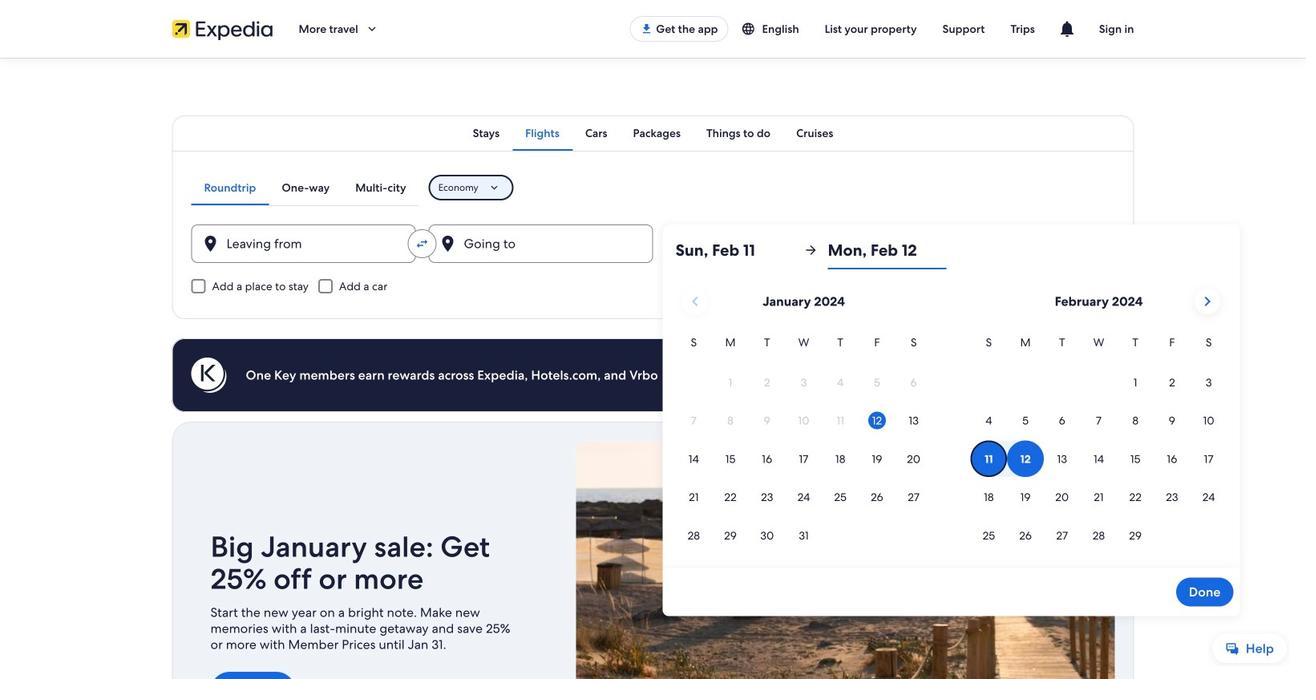 Task type: describe. For each thing, give the bounding box(es) containing it.
today element
[[868, 412, 886, 429]]

1 vertical spatial tab list
[[191, 170, 419, 205]]

more travel image
[[365, 22, 379, 36]]

previous month image
[[686, 292, 705, 311]]

communication center icon image
[[1057, 19, 1077, 38]]

swap origin and destination values image
[[415, 237, 429, 251]]

0 vertical spatial tab list
[[172, 115, 1134, 151]]

directional image
[[804, 243, 818, 257]]

small image
[[741, 22, 762, 36]]

download the app button image
[[640, 22, 653, 35]]



Task type: locate. For each thing, give the bounding box(es) containing it.
next month image
[[1198, 292, 1217, 311]]

application
[[676, 282, 1227, 555]]

tab list
[[172, 115, 1134, 151], [191, 170, 419, 205]]

main content
[[0, 58, 1306, 679]]

february 2024 element
[[971, 334, 1227, 555]]

expedia logo image
[[172, 18, 273, 40]]

january 2024 element
[[676, 334, 932, 555]]



Task type: vqa. For each thing, say whether or not it's contained in the screenshot.
the bottommost tab list
yes



